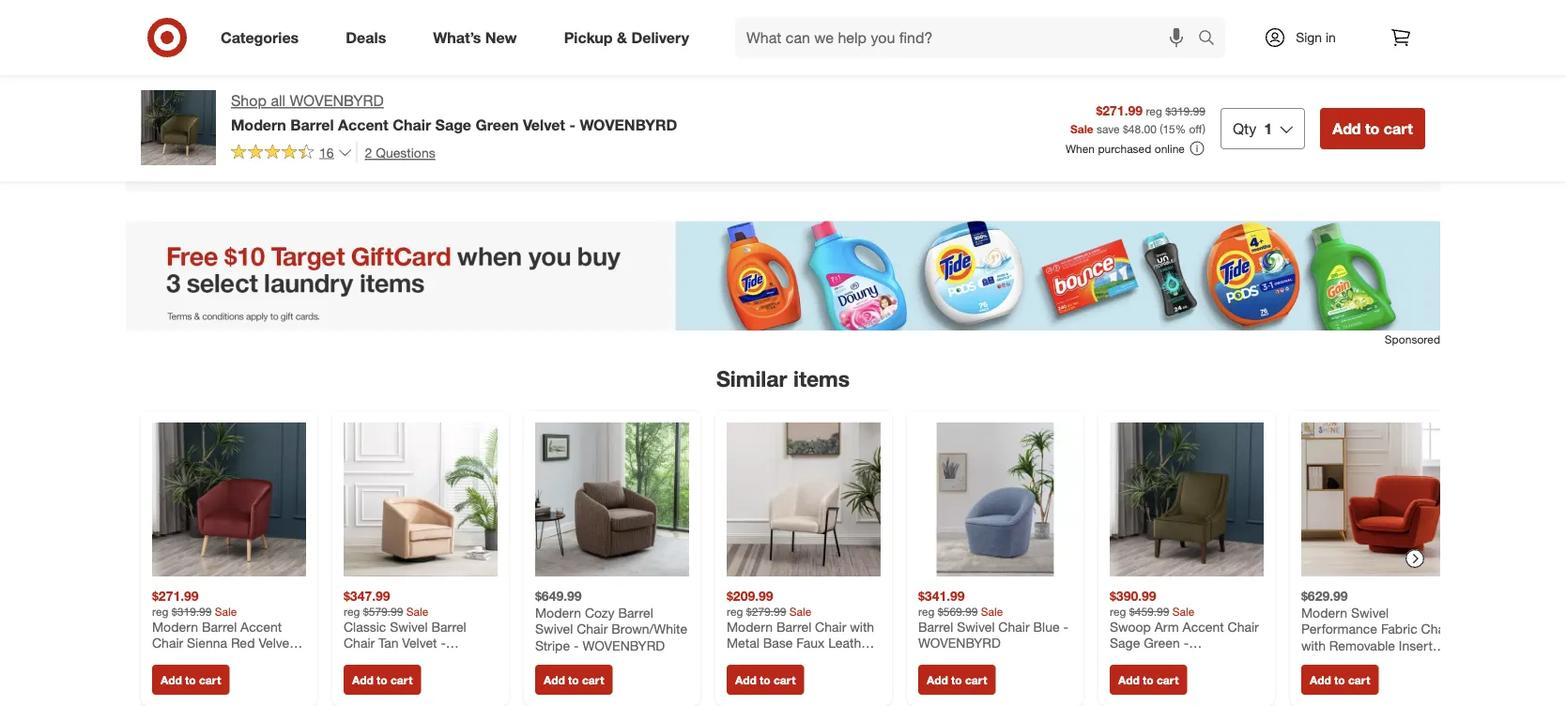 Task type: locate. For each thing, give the bounding box(es) containing it.
see
[[232, 73, 258, 92]]

)
[[364, 73, 368, 92], [1203, 121, 1206, 135]]

similar
[[716, 366, 787, 392]]

all
[[263, 73, 277, 92], [271, 92, 286, 110]]

add right 1
[[1333, 119, 1361, 137]]

0 horizontal spatial accent
[[241, 619, 282, 635]]

1 horizontal spatial (
[[1160, 121, 1163, 135]]

delivery
[[631, 28, 689, 47]]

all for see
[[263, 73, 277, 92]]

add to cart for $649.99 modern cozy barrel swivel chair brown/white stripe - wovenbyrd
[[544, 673, 604, 687]]

a
[[438, 73, 447, 92]]

- inside "$271.99 reg $319.99 sale modern barrel accent chair sienna red velvet - wovenbyrd"
[[297, 635, 302, 651]]

performance
[[1302, 621, 1378, 637]]

$271.99 reg $319.99 sale modern barrel accent chair sienna red velvet - wovenbyrd
[[152, 588, 302, 668]]

barrel inside the $341.99 reg $569.99 sale barrel swivel chair blue - wovenbyrd
[[918, 619, 953, 635]]

accent inside $390.99 reg $459.99 sale swoop arm accent chair sage green - wovenbyrd
[[1183, 619, 1224, 635]]

reg
[[1146, 104, 1163, 118], [152, 604, 169, 619], [344, 604, 360, 619], [727, 604, 743, 619], [918, 604, 935, 619], [1110, 604, 1126, 619]]

$319.99
[[1166, 104, 1206, 118], [172, 604, 212, 619]]

add down rust at right bottom
[[1310, 673, 1331, 687]]

- inside $390.99 reg $459.99 sale swoop arm accent chair sage green - wovenbyrd
[[1184, 635, 1189, 651]]

boucle
[[1332, 654, 1373, 670]]

reg inside the $271.99 reg $319.99 sale save $ 48.00 ( 15 % off )
[[1146, 104, 1163, 118]]

barrel swivel chair blue - wovenbyrd image
[[918, 423, 1072, 577]]

reg inside the $341.99 reg $569.99 sale barrel swivel chair blue - wovenbyrd
[[918, 604, 935, 619]]

chair right arm
[[1228, 619, 1259, 635]]

chair left the blue
[[999, 619, 1030, 635]]

add down classic
[[352, 673, 374, 687]]

chair inside $629.99 modern swivel performance fabric chair with removable insert rust boucle - wovenbyrd
[[1421, 621, 1453, 637]]

$629.99 modern swivel performance fabric chair with removable insert rust boucle - wovenbyrd
[[1302, 588, 1453, 687]]

sale
[[1071, 121, 1094, 135], [215, 604, 237, 619], [406, 604, 428, 619], [790, 604, 812, 619], [981, 604, 1003, 619], [1173, 604, 1195, 619]]

$319.99 up sienna
[[172, 604, 212, 619]]

barrel inside $649.99 modern cozy barrel swivel chair brown/white stripe - wovenbyrd
[[618, 604, 653, 621]]

- inside the $341.99 reg $569.99 sale barrel swivel chair blue - wovenbyrd
[[1064, 619, 1069, 635]]

1 horizontal spatial velvet
[[402, 635, 437, 651]]

1 vertical spatial $271.99
[[152, 588, 199, 604]]

2
[[355, 73, 364, 92], [365, 144, 372, 160]]

wovenbyrd inside "$271.99 reg $319.99 sale modern barrel accent chair sienna red velvet - wovenbyrd"
[[152, 651, 235, 668]]

0 horizontal spatial sage
[[435, 115, 471, 134]]

add to cart button for $341.99 reg $569.99 sale barrel swivel chair blue - wovenbyrd
[[918, 665, 996, 695]]

chair left sienna
[[152, 635, 183, 651]]

cart for $629.99 modern swivel performance fabric chair with removable insert rust boucle - wovenbyrd
[[1348, 673, 1370, 687]]

1 horizontal spatial accent
[[338, 115, 389, 134]]

$319.99 for 15
[[1166, 104, 1206, 118]]

pickup
[[564, 28, 613, 47]]

sale for modern
[[215, 604, 237, 619]]

cart
[[1384, 119, 1413, 137], [199, 673, 221, 687], [391, 673, 413, 687], [582, 673, 604, 687], [774, 673, 796, 687], [965, 673, 987, 687], [1157, 673, 1179, 687], [1348, 673, 1370, 687]]

sage inside shop all wovenbyrd modern barrel accent chair sage green velvet - wovenbyrd
[[435, 115, 471, 134]]

(
[[351, 73, 355, 92], [1160, 121, 1163, 135]]

2 questions
[[365, 144, 435, 160]]

$271.99 inside the $271.99 reg $319.99 sale save $ 48.00 ( 15 % off )
[[1096, 102, 1143, 118]]

modern
[[231, 115, 286, 134], [535, 604, 581, 621], [1302, 604, 1348, 621], [152, 619, 198, 635]]

modern left red
[[152, 619, 198, 635]]

add to cart button for $629.99 modern swivel performance fabric chair with removable insert rust boucle - wovenbyrd
[[1302, 665, 1379, 695]]

to for $271.99 reg $319.99 sale modern barrel accent chair sienna red velvet - wovenbyrd
[[185, 673, 196, 687]]

1 vertical spatial )
[[1203, 121, 1206, 135]]

barrel
[[290, 115, 334, 134], [618, 604, 653, 621], [202, 619, 237, 635], [431, 619, 466, 635], [918, 619, 953, 635]]

modern barrel chair with metal base faux leather distressed tan faux leather - wovenbyrd image
[[727, 423, 881, 577]]

what's new link
[[417, 17, 541, 58]]

accent right sienna
[[241, 619, 282, 635]]

sale inside '$347.99 reg $579.99 sale classic swivel barrel chair tan velvet - wovenbyrd'
[[406, 604, 428, 619]]

sale inside '$209.99 reg $279.99 sale'
[[790, 604, 812, 619]]

- inside $649.99 modern cozy barrel swivel chair brown/white stripe - wovenbyrd
[[574, 637, 579, 654]]

qty 1
[[1233, 119, 1273, 137]]

reg inside "$271.99 reg $319.99 sale modern barrel accent chair sienna red velvet - wovenbyrd"
[[152, 604, 169, 619]]

sage down $459.99
[[1110, 635, 1140, 651]]

0 horizontal spatial $319.99
[[172, 604, 212, 619]]

$390.99 reg $459.99 sale swoop arm accent chair sage green - wovenbyrd
[[1110, 588, 1259, 668]]

2 horizontal spatial velvet
[[523, 115, 565, 134]]

swivel right classic
[[390, 619, 428, 635]]

accent up 2 questions link
[[338, 115, 389, 134]]

1 vertical spatial sage
[[1110, 635, 1140, 651]]

deals link
[[330, 17, 410, 58]]

red
[[231, 635, 255, 651]]

-
[[570, 115, 576, 134], [1064, 619, 1069, 635], [297, 635, 302, 651], [441, 635, 446, 651], [1184, 635, 1189, 651], [574, 637, 579, 654], [1377, 654, 1382, 670]]

velvet
[[523, 115, 565, 134], [259, 635, 294, 651], [402, 635, 437, 651]]

) down 'deals'
[[364, 73, 368, 92]]

1 vertical spatial 2
[[365, 144, 372, 160]]

1 horizontal spatial green
[[1144, 635, 1180, 651]]

what's new
[[433, 28, 517, 47]]

all right shop
[[271, 92, 286, 110]]

accent
[[338, 115, 389, 134], [241, 619, 282, 635], [1183, 619, 1224, 635]]

search
[[1190, 30, 1235, 48]]

sponsored
[[1385, 332, 1441, 346]]

accent for $271.99
[[241, 619, 282, 635]]

modern inside shop all wovenbyrd modern barrel accent chair sage green velvet - wovenbyrd
[[231, 115, 286, 134]]

rust
[[1302, 654, 1328, 670]]

$319.99 for sienna
[[172, 604, 212, 619]]

green inside shop all wovenbyrd modern barrel accent chair sage green velvet - wovenbyrd
[[476, 115, 519, 134]]

velvet inside shop all wovenbyrd modern barrel accent chair sage green velvet - wovenbyrd
[[523, 115, 565, 134]]

sale up red
[[215, 604, 237, 619]]

all for shop
[[271, 92, 286, 110]]

chair inside the $341.99 reg $569.99 sale barrel swivel chair blue - wovenbyrd
[[999, 619, 1030, 635]]

barrel inside '$347.99 reg $579.99 sale classic swivel barrel chair tan velvet - wovenbyrd'
[[431, 619, 466, 635]]

add for $347.99 reg $579.99 sale classic swivel barrel chair tan velvet - wovenbyrd
[[352, 673, 374, 687]]

- right stripe at the left bottom of the page
[[574, 637, 579, 654]]

( right questions
[[351, 73, 355, 92]]

swivel down $341.99
[[957, 619, 995, 635]]

0 vertical spatial 2
[[355, 73, 364, 92]]

- down pickup
[[570, 115, 576, 134]]

1 vertical spatial (
[[1160, 121, 1163, 135]]

1 horizontal spatial sage
[[1110, 635, 1140, 651]]

swivel inside the $341.99 reg $569.99 sale barrel swivel chair blue - wovenbyrd
[[957, 619, 995, 635]]

add to cart for $629.99 modern swivel performance fabric chair with removable insert rust boucle - wovenbyrd
[[1310, 673, 1370, 687]]

$271.99
[[1096, 102, 1143, 118], [152, 588, 199, 604]]

to
[[1365, 119, 1380, 137], [185, 673, 196, 687], [377, 673, 387, 687], [568, 673, 579, 687], [760, 673, 771, 687], [951, 673, 962, 687], [1143, 673, 1154, 687], [1335, 673, 1345, 687]]

questions
[[376, 144, 435, 160]]

off
[[1189, 121, 1203, 135]]

add to cart button for $390.99 reg $459.99 sale swoop arm accent chair sage green - wovenbyrd
[[1110, 665, 1187, 695]]

sale inside the $341.99 reg $569.99 sale barrel swivel chair blue - wovenbyrd
[[981, 604, 1003, 619]]

new
[[485, 28, 517, 47]]

all right see
[[263, 73, 277, 92]]

green
[[476, 115, 519, 134], [1144, 635, 1180, 651]]

chair inside "$271.99 reg $319.99 sale modern barrel accent chair sienna red velvet - wovenbyrd"
[[152, 635, 183, 651]]

chair right fabric
[[1421, 621, 1453, 637]]

sale up when
[[1071, 121, 1094, 135]]

barrel inside shop all wovenbyrd modern barrel accent chair sage green velvet - wovenbyrd
[[290, 115, 334, 134]]

modern swivel performance fabric chair with removable insert rust boucle - wovenbyrd image
[[1302, 423, 1456, 577]]

cart for $341.99 reg $569.99 sale barrel swivel chair blue - wovenbyrd
[[965, 673, 987, 687]]

sage
[[435, 115, 471, 134], [1110, 635, 1140, 651]]

0 vertical spatial (
[[351, 73, 355, 92]]

wovenbyrd
[[290, 92, 384, 110], [580, 115, 677, 134], [918, 635, 1001, 651], [583, 637, 665, 654], [152, 651, 235, 668], [344, 651, 426, 668], [1110, 651, 1192, 668], [1302, 670, 1384, 687]]

velvet inside "$271.99 reg $319.99 sale modern barrel accent chair sienna red velvet - wovenbyrd"
[[259, 635, 294, 651]]

- right red
[[297, 635, 302, 651]]

items
[[793, 366, 850, 392]]

sale right $459.99
[[1173, 604, 1195, 619]]

$271.99 up sienna
[[152, 588, 199, 604]]

add down stripe at the left bottom of the page
[[544, 673, 565, 687]]

green down the question
[[476, 115, 519, 134]]

1 horizontal spatial )
[[1203, 121, 1206, 135]]

$341.99
[[918, 588, 965, 604]]

What can we help you find? suggestions appear below search field
[[735, 17, 1203, 58]]

ask
[[407, 73, 434, 92]]

%
[[1176, 121, 1186, 135]]

modern down shop
[[231, 115, 286, 134]]

add to cart button for $649.99 modern cozy barrel swivel chair brown/white stripe - wovenbyrd
[[535, 665, 613, 695]]

see all questions ( 2 )
[[232, 73, 368, 92]]

sage inside $390.99 reg $459.99 sale swoop arm accent chair sage green - wovenbyrd
[[1110, 635, 1140, 651]]

$271.99 for save
[[1096, 102, 1143, 118]]

chair left tan
[[344, 635, 375, 651]]

- right arm
[[1184, 635, 1189, 651]]

chair
[[393, 115, 431, 134], [999, 619, 1030, 635], [1228, 619, 1259, 635], [577, 621, 608, 637], [1421, 621, 1453, 637], [152, 635, 183, 651], [344, 635, 375, 651]]

sale right $279.99
[[790, 604, 812, 619]]

velvet inside '$347.99 reg $579.99 sale classic swivel barrel chair tan velvet - wovenbyrd'
[[402, 635, 437, 651]]

fabric
[[1381, 621, 1418, 637]]

1 horizontal spatial 2
[[365, 144, 372, 160]]

0 vertical spatial )
[[364, 73, 368, 92]]

add for $629.99 modern swivel performance fabric chair with removable insert rust boucle - wovenbyrd
[[1310, 673, 1331, 687]]

2 horizontal spatial accent
[[1183, 619, 1224, 635]]

( right 48.00
[[1160, 121, 1163, 135]]

1 vertical spatial $319.99
[[172, 604, 212, 619]]

1 vertical spatial green
[[1144, 635, 1180, 651]]

2 left questions
[[365, 144, 372, 160]]

online
[[1155, 141, 1185, 155]]

- right tan
[[441, 635, 446, 651]]

accent inside "$271.99 reg $319.99 sale modern barrel accent chair sienna red velvet - wovenbyrd"
[[241, 619, 282, 635]]

$649.99
[[535, 588, 582, 604]]

add down swoop
[[1118, 673, 1140, 687]]

swivel down $649.99
[[535, 621, 573, 637]]

0 horizontal spatial green
[[476, 115, 519, 134]]

chair right stripe at the left bottom of the page
[[577, 621, 608, 637]]

similar items
[[716, 366, 850, 392]]

sienna
[[187, 635, 227, 651]]

( inside the $271.99 reg $319.99 sale save $ 48.00 ( 15 % off )
[[1160, 121, 1163, 135]]

search button
[[1190, 17, 1235, 62]]

reg inside $390.99 reg $459.99 sale swoop arm accent chair sage green - wovenbyrd
[[1110, 604, 1126, 619]]

48.00
[[1129, 121, 1157, 135]]

sage down ask a question 'button'
[[435, 115, 471, 134]]

when purchased online
[[1066, 141, 1185, 155]]

) inside the $271.99 reg $319.99 sale save $ 48.00 ( 15 % off )
[[1203, 121, 1206, 135]]

$209.99
[[727, 588, 773, 604]]

$271.99 inside "$271.99 reg $319.99 sale modern barrel accent chair sienna red velvet - wovenbyrd"
[[152, 588, 199, 604]]

swivel up removable
[[1351, 604, 1389, 621]]

add for $341.99 reg $569.99 sale barrel swivel chair blue - wovenbyrd
[[927, 673, 948, 687]]

chair up questions
[[393, 115, 431, 134]]

add to cart for $341.99 reg $569.99 sale barrel swivel chair blue - wovenbyrd
[[927, 673, 987, 687]]

modern up the with
[[1302, 604, 1348, 621]]

$319.99 inside the $271.99 reg $319.99 sale save $ 48.00 ( 15 % off )
[[1166, 104, 1206, 118]]

add to cart for $390.99 reg $459.99 sale swoop arm accent chair sage green - wovenbyrd
[[1118, 673, 1179, 687]]

modern inside $629.99 modern swivel performance fabric chair with removable insert rust boucle - wovenbyrd
[[1302, 604, 1348, 621]]

sale for swoop
[[1173, 604, 1195, 619]]

green down $459.99
[[1144, 635, 1180, 651]]

modern barrel accent chair sienna red velvet - wovenbyrd image
[[152, 423, 306, 577]]

0 vertical spatial $271.99
[[1096, 102, 1143, 118]]

deals
[[346, 28, 386, 47]]

- right the blue
[[1064, 619, 1069, 635]]

sign in link
[[1248, 17, 1365, 58]]

1 horizontal spatial $271.99
[[1096, 102, 1143, 118]]

chair inside shop all wovenbyrd modern barrel accent chair sage green velvet - wovenbyrd
[[393, 115, 431, 134]]

sale inside $390.99 reg $459.99 sale swoop arm accent chair sage green - wovenbyrd
[[1173, 604, 1195, 619]]

$271.99 for modern
[[152, 588, 199, 604]]

all inside shop all wovenbyrd modern barrel accent chair sage green velvet - wovenbyrd
[[271, 92, 286, 110]]

$319.99 up %
[[1166, 104, 1206, 118]]

$209.99 reg $279.99 sale
[[727, 588, 812, 619]]

reg inside '$347.99 reg $579.99 sale classic swivel barrel chair tan velvet - wovenbyrd'
[[344, 604, 360, 619]]

removable
[[1330, 637, 1395, 654]]

insert
[[1399, 637, 1433, 654]]

0 horizontal spatial )
[[364, 73, 368, 92]]

0 vertical spatial $319.99
[[1166, 104, 1206, 118]]

modern inside "$271.99 reg $319.99 sale modern barrel accent chair sienna red velvet - wovenbyrd"
[[152, 619, 198, 635]]

add down "$271.99 reg $319.99 sale modern barrel accent chair sienna red velvet - wovenbyrd"
[[161, 673, 182, 687]]

sale right $579.99
[[406, 604, 428, 619]]

sale inside the $271.99 reg $319.99 sale save $ 48.00 ( 15 % off )
[[1071, 121, 1094, 135]]

- right the boucle
[[1377, 654, 1382, 670]]

sale inside "$271.99 reg $319.99 sale modern barrel accent chair sienna red velvet - wovenbyrd"
[[215, 604, 237, 619]]

$649.99 modern cozy barrel swivel chair brown/white stripe - wovenbyrd
[[535, 588, 687, 654]]

2 right questions
[[355, 73, 364, 92]]

modern up stripe at the left bottom of the page
[[535, 604, 581, 621]]

$271.99 up $
[[1096, 102, 1143, 118]]

$319.99 inside "$271.99 reg $319.99 sale modern barrel accent chair sienna red velvet - wovenbyrd"
[[172, 604, 212, 619]]

sale right $569.99
[[981, 604, 1003, 619]]

add
[[1333, 119, 1361, 137], [161, 673, 182, 687], [352, 673, 374, 687], [544, 673, 565, 687], [735, 673, 757, 687], [927, 673, 948, 687], [1118, 673, 1140, 687], [1310, 673, 1331, 687]]

1 horizontal spatial $319.99
[[1166, 104, 1206, 118]]

to for $649.99 modern cozy barrel swivel chair brown/white stripe - wovenbyrd
[[568, 673, 579, 687]]

add for $390.99 reg $459.99 sale swoop arm accent chair sage green - wovenbyrd
[[1118, 673, 1140, 687]]

with
[[1302, 637, 1326, 654]]

add to cart button for $347.99 reg $579.99 sale classic swivel barrel chair tan velvet - wovenbyrd
[[344, 665, 421, 695]]

) right %
[[1203, 121, 1206, 135]]

accent right arm
[[1183, 619, 1224, 635]]

0 vertical spatial sage
[[435, 115, 471, 134]]

add to cart
[[1333, 119, 1413, 137], [161, 673, 221, 687], [352, 673, 413, 687], [544, 673, 604, 687], [735, 673, 796, 687], [927, 673, 987, 687], [1118, 673, 1179, 687], [1310, 673, 1370, 687]]

0 horizontal spatial $271.99
[[152, 588, 199, 604]]

0 vertical spatial green
[[476, 115, 519, 134]]

0 horizontal spatial velvet
[[259, 635, 294, 651]]

add to cart button
[[1321, 108, 1426, 149], [152, 665, 229, 695], [344, 665, 421, 695], [535, 665, 613, 695], [727, 665, 804, 695], [918, 665, 996, 695], [1110, 665, 1187, 695], [1302, 665, 1379, 695]]

add down $569.99
[[927, 673, 948, 687]]



Task type: describe. For each thing, give the bounding box(es) containing it.
stripe
[[535, 637, 570, 654]]

advertisement region
[[126, 221, 1441, 331]]

- inside '$347.99 reg $579.99 sale classic swivel barrel chair tan velvet - wovenbyrd'
[[441, 635, 446, 651]]

cart for $649.99 modern cozy barrel swivel chair brown/white stripe - wovenbyrd
[[582, 673, 604, 687]]

16 link
[[231, 142, 353, 165]]

sale for classic
[[406, 604, 428, 619]]

tan
[[379, 635, 399, 651]]

save
[[1097, 121, 1120, 135]]

qty
[[1233, 119, 1257, 137]]

to for $341.99 reg $569.99 sale barrel swivel chair blue - wovenbyrd
[[951, 673, 962, 687]]

to for $347.99 reg $579.99 sale classic swivel barrel chair tan velvet - wovenbyrd
[[377, 673, 387, 687]]

swoop
[[1110, 619, 1151, 635]]

add down $279.99
[[735, 673, 757, 687]]

$579.99
[[363, 604, 403, 619]]

similar items region
[[126, 221, 1467, 706]]

shop
[[231, 92, 267, 110]]

categories
[[221, 28, 299, 47]]

0 horizontal spatial 2
[[355, 73, 364, 92]]

ask a question button
[[395, 62, 525, 103]]

wovenbyrd inside '$347.99 reg $579.99 sale classic swivel barrel chair tan velvet - wovenbyrd'
[[344, 651, 426, 668]]

chair inside $649.99 modern cozy barrel swivel chair brown/white stripe - wovenbyrd
[[577, 621, 608, 637]]

classic
[[344, 619, 386, 635]]

reg inside '$209.99 reg $279.99 sale'
[[727, 604, 743, 619]]

purchased
[[1098, 141, 1152, 155]]

image of modern barrel accent chair sage green velvet - wovenbyrd image
[[141, 90, 216, 165]]

- inside shop all wovenbyrd modern barrel accent chair sage green velvet - wovenbyrd
[[570, 115, 576, 134]]

categories link
[[205, 17, 322, 58]]

reg for save
[[1146, 104, 1163, 118]]

pickup & delivery link
[[548, 17, 713, 58]]

barrel inside "$271.99 reg $319.99 sale modern barrel accent chair sienna red velvet - wovenbyrd"
[[202, 619, 237, 635]]

&
[[617, 28, 627, 47]]

blue
[[1033, 619, 1060, 635]]

cozy
[[585, 604, 615, 621]]

reg for modern
[[152, 604, 169, 619]]

sale for barrel
[[981, 604, 1003, 619]]

to for $390.99 reg $459.99 sale swoop arm accent chair sage green - wovenbyrd
[[1143, 673, 1154, 687]]

velvet for chair
[[402, 635, 437, 651]]

$
[[1123, 121, 1129, 135]]

wovenbyrd inside the $341.99 reg $569.99 sale barrel swivel chair blue - wovenbyrd
[[918, 635, 1001, 651]]

reg for swoop
[[1110, 604, 1126, 619]]

$347.99 reg $579.99 sale classic swivel barrel chair tan velvet - wovenbyrd
[[344, 588, 466, 668]]

arm
[[1155, 619, 1179, 635]]

$390.99
[[1110, 588, 1157, 604]]

sign in
[[1296, 29, 1336, 46]]

classic swivel barrel chair tan velvet - wovenbyrd image
[[344, 423, 498, 577]]

add to cart button for $271.99 reg $319.99 sale modern barrel accent chair sienna red velvet - wovenbyrd
[[152, 665, 229, 695]]

$279.99
[[746, 604, 786, 619]]

16
[[319, 144, 334, 160]]

add for $649.99 modern cozy barrel swivel chair brown/white stripe - wovenbyrd
[[544, 673, 565, 687]]

when
[[1066, 141, 1095, 155]]

$459.99
[[1130, 604, 1170, 619]]

sale for save
[[1071, 121, 1094, 135]]

$629.99
[[1302, 588, 1348, 604]]

brown/white
[[612, 621, 687, 637]]

sign
[[1296, 29, 1322, 46]]

wovenbyrd inside $629.99 modern swivel performance fabric chair with removable insert rust boucle - wovenbyrd
[[1302, 670, 1384, 687]]

swivel inside '$347.99 reg $579.99 sale classic swivel barrel chair tan velvet - wovenbyrd'
[[390, 619, 428, 635]]

green inside $390.99 reg $459.99 sale swoop arm accent chair sage green - wovenbyrd
[[1144, 635, 1180, 651]]

0 horizontal spatial (
[[351, 73, 355, 92]]

swivel inside $629.99 modern swivel performance fabric chair with removable insert rust boucle - wovenbyrd
[[1351, 604, 1389, 621]]

ask a question
[[407, 73, 513, 92]]

2 questions link
[[356, 142, 435, 163]]

shop all wovenbyrd modern barrel accent chair sage green velvet - wovenbyrd
[[231, 92, 677, 134]]

question
[[451, 73, 513, 92]]

add to cart for $347.99 reg $579.99 sale classic swivel barrel chair tan velvet - wovenbyrd
[[352, 673, 413, 687]]

pickup & delivery
[[564, 28, 689, 47]]

modern cozy barrel swivel chair brown/white stripe - wovenbyrd image
[[535, 423, 689, 577]]

add to cart for $271.99 reg $319.99 sale modern barrel accent chair sienna red velvet - wovenbyrd
[[161, 673, 221, 687]]

swivel inside $649.99 modern cozy barrel swivel chair brown/white stripe - wovenbyrd
[[535, 621, 573, 637]]

modern inside $649.99 modern cozy barrel swivel chair brown/white stripe - wovenbyrd
[[535, 604, 581, 621]]

questions
[[281, 73, 347, 92]]

accent inside shop all wovenbyrd modern barrel accent chair sage green velvet - wovenbyrd
[[338, 115, 389, 134]]

cart for $390.99 reg $459.99 sale swoop arm accent chair sage green - wovenbyrd
[[1157, 673, 1179, 687]]

add for $271.99 reg $319.99 sale modern barrel accent chair sienna red velvet - wovenbyrd
[[161, 673, 182, 687]]

accent for $390.99
[[1183, 619, 1224, 635]]

what's
[[433, 28, 481, 47]]

reg for barrel
[[918, 604, 935, 619]]

wovenbyrd inside $390.99 reg $459.99 sale swoop arm accent chair sage green - wovenbyrd
[[1110, 651, 1192, 668]]

swoop arm accent chair sage green - wovenbyrd image
[[1110, 423, 1264, 577]]

- inside $629.99 modern swivel performance fabric chair with removable insert rust boucle - wovenbyrd
[[1377, 654, 1382, 670]]

$341.99 reg $569.99 sale barrel swivel chair blue - wovenbyrd
[[918, 588, 1069, 651]]

to for $629.99 modern swivel performance fabric chair with removable insert rust boucle - wovenbyrd
[[1335, 673, 1345, 687]]

1
[[1264, 119, 1273, 137]]

$569.99
[[938, 604, 978, 619]]

velvet for sage
[[523, 115, 565, 134]]

chair inside '$347.99 reg $579.99 sale classic swivel barrel chair tan velvet - wovenbyrd'
[[344, 635, 375, 651]]

cart for $347.99 reg $579.99 sale classic swivel barrel chair tan velvet - wovenbyrd
[[391, 673, 413, 687]]

15
[[1163, 121, 1176, 135]]

chair inside $390.99 reg $459.99 sale swoop arm accent chair sage green - wovenbyrd
[[1228, 619, 1259, 635]]

$347.99
[[344, 588, 390, 604]]

in
[[1326, 29, 1336, 46]]

cart for $271.99 reg $319.99 sale modern barrel accent chair sienna red velvet - wovenbyrd
[[199, 673, 221, 687]]

$271.99 reg $319.99 sale save $ 48.00 ( 15 % off )
[[1071, 102, 1206, 135]]

reg for classic
[[344, 604, 360, 619]]

wovenbyrd inside $649.99 modern cozy barrel swivel chair brown/white stripe - wovenbyrd
[[583, 637, 665, 654]]



Task type: vqa. For each thing, say whether or not it's contained in the screenshot.
$899.99
no



